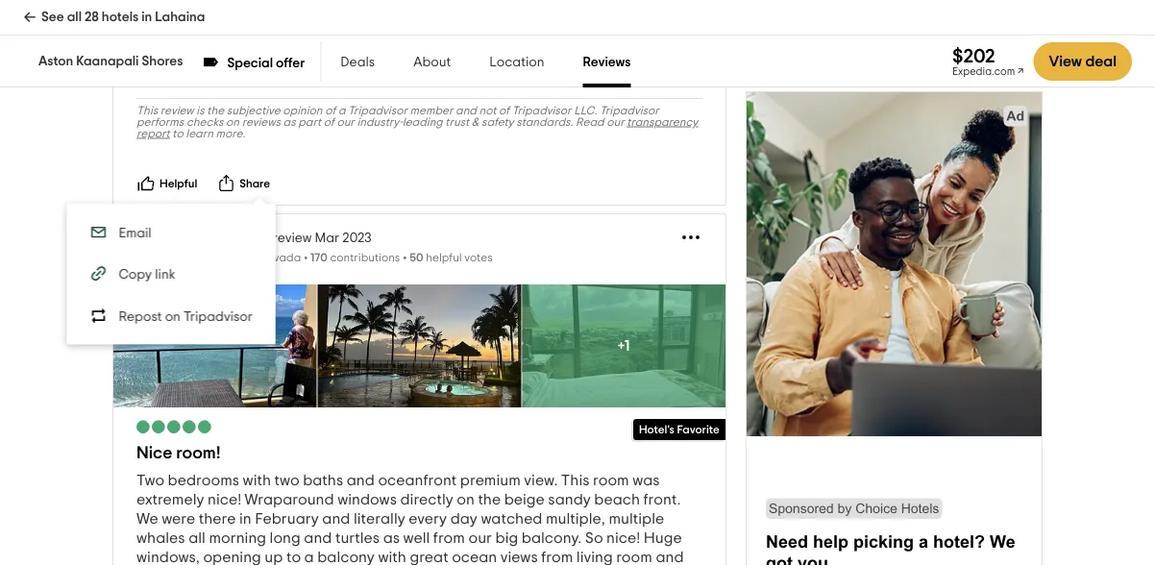 Task type: describe. For each thing, give the bounding box(es) containing it.
170
[[311, 252, 328, 264]]

0 horizontal spatial from
[[434, 531, 465, 546]]

170 contributions 50 helpful votes
[[311, 252, 493, 264]]

we
[[137, 512, 158, 527]]

standards.
[[517, 116, 574, 128]]

1 horizontal spatial nice!
[[607, 531, 641, 546]]

premium
[[460, 473, 521, 489]]

read inside this review is the subjective opinion of a tripadvisor member and not of tripadvisor llc. tripadvisor performs checks on reviews as part of our industry-leading trust & safety standards. read our
[[576, 116, 604, 128]]

beach
[[595, 492, 640, 508]]

leading
[[403, 116, 443, 128]]

aston kaanapali shores
[[38, 55, 183, 68]]

a inside two bedrooms with two baths and oceanfront premium view. this room was extremely nice! wraparound windows directly on the beige sandy beach front. we were there in february and literally every day watched multiple, multiple whales all morning long and turtles as well from our big balcony. so nice!  huge windows, opening up to a balcony with great ocean views from living room
[[304, 550, 314, 565]]

great
[[410, 550, 449, 565]]

in inside two bedrooms with two baths and oceanfront premium view. this room was extremely nice! wraparound windows directly on the beige sandy beach front. we were there in february and literally every day watched multiple, multiple whales all morning long and turtles as well from our big balcony. so nice!  huge windows, opening up to a balcony with great ocean views from living room
[[239, 512, 252, 527]]

offer
[[276, 56, 305, 70]]

member
[[410, 105, 453, 116]]

beige
[[505, 492, 545, 508]]

50
[[410, 252, 424, 264]]

0 horizontal spatial our
[[337, 116, 355, 128]]

shores
[[142, 55, 183, 68]]

mar
[[315, 232, 340, 245]]

ocean
[[452, 550, 497, 565]]

more.
[[216, 128, 246, 139]]

performs
[[137, 116, 184, 128]]

share
[[240, 178, 270, 190]]

turtles
[[336, 531, 380, 546]]

two
[[137, 473, 165, 489]]

our inside two bedrooms with two baths and oceanfront premium view. this room was extremely nice! wraparound windows directly on the beige sandy beach front. we were there in february and literally every day watched multiple, multiple whales all morning long and turtles as well from our big balcony. so nice!  huge windows, opening up to a balcony with great ocean views from living room
[[469, 531, 492, 546]]

llc.
[[574, 105, 598, 116]]

is
[[196, 105, 204, 116]]

date
[[137, 71, 166, 85]]

on inside two bedrooms with two baths and oceanfront premium view. this room was extremely nice! wraparound windows directly on the beige sandy beach front. we were there in february and literally every day watched multiple, multiple whales all morning long and turtles as well from our big balcony. so nice!  huge windows, opening up to a balcony with great ocean views from living room
[[457, 492, 475, 508]]

windows,
[[137, 550, 200, 565]]

transparency
[[627, 116, 698, 128]]

well
[[403, 531, 430, 546]]

0 horizontal spatial read
[[137, 8, 170, 21]]

special
[[227, 56, 273, 70]]

directly
[[400, 492, 454, 508]]

balcony.
[[522, 531, 582, 546]]

huge
[[644, 531, 682, 546]]

wraparound
[[245, 492, 334, 508]]

2023 for date of stay: november 2023
[[283, 71, 313, 85]]

2 horizontal spatial with
[[378, 550, 407, 565]]

not
[[479, 105, 497, 116]]

oceanfront
[[378, 473, 457, 489]]

copy
[[119, 268, 152, 282]]

0 vertical spatial to
[[172, 128, 183, 139]]

2 horizontal spatial our
[[607, 116, 625, 128]]

1 horizontal spatial review
[[273, 232, 312, 245]]

subjective
[[227, 105, 280, 116]]

repost on tripadvisor
[[119, 310, 253, 324]]

view
[[1050, 54, 1083, 69]]

february
[[255, 512, 319, 527]]

&
[[472, 116, 479, 128]]

windows
[[338, 492, 397, 508]]

partnership
[[240, 43, 302, 55]]

whales
[[137, 531, 185, 546]]

wrote a review mar 2023
[[221, 232, 372, 245]]

hotel's favorite
[[639, 424, 720, 436]]

bedrooms
[[168, 473, 239, 489]]

report
[[137, 128, 170, 139]]

nice room! link
[[137, 444, 221, 462]]

location
[[490, 56, 545, 69]]

+
[[618, 339, 625, 354]]

helpful
[[426, 252, 462, 264]]

0 horizontal spatial nice!
[[208, 492, 241, 508]]

0 horizontal spatial a
[[261, 232, 270, 245]]

this inside two bedrooms with two baths and oceanfront premium view. this room was extremely nice! wraparound windows directly on the beige sandy beach front. we were there in february and literally every day watched multiple, multiple whales all morning long and turtles as well from our big balcony. so nice!  huge windows, opening up to a balcony with great ocean views from living room
[[561, 473, 590, 489]]

deal
[[1086, 54, 1117, 69]]

living
[[577, 550, 613, 565]]

1 horizontal spatial with
[[305, 43, 326, 55]]

as inside this review is the subjective opinion of a tripadvisor member and not of tripadvisor llc. tripadvisor performs checks on reviews as part of our industry-leading trust & safety standards. read our
[[283, 116, 296, 128]]

there
[[199, 512, 236, 527]]

trust
[[446, 116, 469, 128]]

transparency report
[[137, 116, 698, 139]]

1
[[625, 339, 630, 354]]

1 vertical spatial in
[[228, 43, 238, 55]]

opening
[[203, 550, 261, 565]]

date of stay: november 2023
[[137, 71, 313, 85]]

front.
[[644, 492, 681, 508]]

28
[[85, 11, 99, 24]]

were
[[162, 512, 195, 527]]

literally
[[354, 512, 406, 527]]

more
[[173, 8, 204, 21]]

expedia.com
[[953, 66, 1016, 76]]

was
[[633, 473, 660, 489]]

a inside this review is the subjective opinion of a tripadvisor member and not of tripadvisor llc. tripadvisor performs checks on reviews as part of our industry-leading trust & safety standards. read our
[[338, 105, 346, 116]]

up
[[265, 550, 283, 565]]

two bedrooms with two baths and oceanfront premium view. this room was extremely nice! wraparound windows directly on the beige sandy beach front. we were there in february and literally every day watched multiple, multiple whales all morning long and turtles as well from our big balcony. so nice!  huge windows, opening up to a balcony with great ocean views from living room
[[137, 473, 701, 565]]

view deal
[[1050, 54, 1117, 69]]

room!
[[176, 444, 221, 462]]

this review is the subjective opinion of a tripadvisor member and not of tripadvisor llc. tripadvisor performs checks on reviews as part of our industry-leading trust & safety standards. read our
[[137, 105, 659, 128]]

two
[[275, 473, 300, 489]]

0 horizontal spatial on
[[165, 310, 181, 324]]



Task type: locate. For each thing, give the bounding box(es) containing it.
collected
[[176, 43, 226, 55]]

review collected in partnership with this hotel
[[137, 43, 376, 55]]

helpful
[[160, 178, 197, 190]]

hotel
[[350, 43, 376, 55]]

all down "were"
[[189, 531, 206, 546]]

and up windows
[[347, 473, 375, 489]]

see
[[41, 11, 64, 24]]

all
[[67, 11, 82, 24], [189, 531, 206, 546]]

wrote
[[224, 232, 258, 245]]

1 horizontal spatial read
[[576, 116, 604, 128]]

1 vertical spatial 2023
[[343, 232, 372, 245]]

review up 170
[[273, 232, 312, 245]]

nice
[[137, 444, 172, 462]]

0 horizontal spatial 2023
[[283, 71, 313, 85]]

on right repost
[[165, 310, 181, 324]]

0 horizontal spatial the
[[207, 105, 224, 116]]

0 vertical spatial a
[[338, 105, 346, 116]]

baths
[[303, 473, 344, 489]]

2 horizontal spatial on
[[457, 492, 475, 508]]

see all 28 hotels in lahaina link
[[23, 0, 205, 35]]

1 vertical spatial all
[[189, 531, 206, 546]]

0 horizontal spatial as
[[283, 116, 296, 128]]

1 vertical spatial review
[[273, 232, 312, 245]]

as
[[283, 116, 296, 128], [383, 531, 400, 546]]

review inside this review is the subjective opinion of a tripadvisor member and not of tripadvisor llc. tripadvisor performs checks on reviews as part of our industry-leading trust & safety standards. read our
[[160, 105, 194, 116]]

repost
[[119, 310, 162, 324]]

extremely
[[137, 492, 204, 508]]

0 vertical spatial from
[[434, 531, 465, 546]]

1 vertical spatial from
[[542, 550, 573, 565]]

and left not
[[456, 105, 477, 116]]

on up day
[[457, 492, 475, 508]]

part
[[298, 116, 321, 128]]

$202
[[953, 47, 996, 66]]

multiple,
[[546, 512, 606, 527]]

1 horizontal spatial our
[[469, 531, 492, 546]]

2 vertical spatial a
[[304, 550, 314, 565]]

with left two
[[243, 473, 271, 489]]

nice room!
[[137, 444, 221, 462]]

1 horizontal spatial to
[[286, 550, 301, 565]]

2023
[[283, 71, 313, 85], [343, 232, 372, 245]]

advertisement region
[[746, 91, 1043, 565]]

big
[[496, 531, 519, 546]]

our right llc.
[[607, 116, 625, 128]]

1 vertical spatial the
[[478, 492, 501, 508]]

2 horizontal spatial a
[[338, 105, 346, 116]]

1 horizontal spatial from
[[542, 550, 573, 565]]

2 vertical spatial in
[[239, 512, 252, 527]]

0 vertical spatial all
[[67, 11, 82, 24]]

all left the 28
[[67, 11, 82, 24]]

0 vertical spatial with
[[305, 43, 326, 55]]

and inside this review is the subjective opinion of a tripadvisor member and not of tripadvisor llc. tripadvisor performs checks on reviews as part of our industry-leading trust & safety standards. read our
[[456, 105, 477, 116]]

deals
[[341, 56, 375, 69]]

on
[[226, 116, 239, 128], [165, 310, 181, 324], [457, 492, 475, 508]]

this up sandy
[[561, 473, 590, 489]]

in right hotels
[[142, 11, 152, 24]]

read right standards.
[[576, 116, 604, 128]]

opinion
[[283, 105, 323, 116]]

lahaina
[[155, 11, 205, 24]]

0 horizontal spatial to
[[172, 128, 183, 139]]

1 vertical spatial this
[[561, 473, 590, 489]]

favorite
[[677, 424, 720, 436]]

the right is
[[207, 105, 224, 116]]

review
[[160, 105, 194, 116], [273, 232, 312, 245]]

to learn more.
[[170, 128, 246, 139]]

0 vertical spatial nice!
[[208, 492, 241, 508]]

0 horizontal spatial in
[[142, 11, 152, 24]]

1 horizontal spatial this
[[561, 473, 590, 489]]

every
[[409, 512, 447, 527]]

view deal button
[[1034, 42, 1133, 81]]

november
[[216, 71, 280, 85]]

0 vertical spatial read
[[137, 8, 170, 21]]

0 vertical spatial review
[[160, 105, 194, 116]]

2 vertical spatial with
[[378, 550, 407, 565]]

with left this
[[305, 43, 326, 55]]

0 vertical spatial in
[[142, 11, 152, 24]]

nice!
[[208, 492, 241, 508], [607, 531, 641, 546]]

day
[[451, 512, 478, 527]]

from down day
[[434, 531, 465, 546]]

the down premium
[[478, 492, 501, 508]]

1 vertical spatial read
[[576, 116, 604, 128]]

a right up
[[304, 550, 314, 565]]

0 vertical spatial 2023
[[283, 71, 313, 85]]

0 horizontal spatial all
[[67, 11, 82, 24]]

a right wrote
[[261, 232, 270, 245]]

to inside two bedrooms with two baths and oceanfront premium view. this room was extremely nice! wraparound windows directly on the beige sandy beach front. we were there in february and literally every day watched multiple, multiple whales all morning long and turtles as well from our big balcony. so nice!  huge windows, opening up to a balcony with great ocean views from living room
[[286, 550, 301, 565]]

morning
[[209, 531, 266, 546]]

and
[[456, 105, 477, 116], [347, 473, 375, 489], [322, 512, 350, 527], [304, 531, 332, 546]]

1 vertical spatial to
[[286, 550, 301, 565]]

our left industry-
[[337, 116, 355, 128]]

in up morning
[[239, 512, 252, 527]]

to right up
[[286, 550, 301, 565]]

stay:
[[184, 71, 213, 85]]

read up review
[[137, 8, 170, 21]]

this
[[328, 43, 347, 55]]

transparency report link
[[137, 116, 698, 139]]

review left is
[[160, 105, 194, 116]]

a right part
[[338, 105, 346, 116]]

of
[[169, 71, 181, 85], [325, 105, 336, 116], [499, 105, 510, 116], [324, 116, 334, 128]]

2 horizontal spatial in
[[239, 512, 252, 527]]

the inside two bedrooms with two baths and oceanfront premium view. this room was extremely nice! wraparound windows directly on the beige sandy beach front. we were there in february and literally every day watched multiple, multiple whales all morning long and turtles as well from our big balcony. so nice!  huge windows, opening up to a balcony with great ocean views from living room
[[478, 492, 501, 508]]

link
[[155, 268, 175, 282]]

1 vertical spatial nice!
[[607, 531, 641, 546]]

0 vertical spatial this
[[137, 105, 158, 116]]

1 horizontal spatial the
[[478, 492, 501, 508]]

checks
[[186, 116, 224, 128]]

nice! up there
[[208, 492, 241, 508]]

email
[[119, 227, 152, 240]]

in up special
[[228, 43, 238, 55]]

room
[[593, 473, 630, 489]]

1 horizontal spatial on
[[226, 116, 239, 128]]

on inside this review is the subjective opinion of a tripadvisor member and not of tripadvisor llc. tripadvisor performs checks on reviews as part of our industry-leading trust & safety standards. read our
[[226, 116, 239, 128]]

as down literally on the bottom of the page
[[383, 531, 400, 546]]

in
[[142, 11, 152, 24], [228, 43, 238, 55], [239, 512, 252, 527]]

sandy
[[548, 492, 591, 508]]

view.
[[524, 473, 558, 489]]

0 horizontal spatial this
[[137, 105, 158, 116]]

1 horizontal spatial 2023
[[343, 232, 372, 245]]

1 vertical spatial a
[[261, 232, 270, 245]]

1 vertical spatial on
[[165, 310, 181, 324]]

votes
[[465, 252, 493, 264]]

0 vertical spatial as
[[283, 116, 296, 128]]

our
[[337, 116, 355, 128], [607, 116, 625, 128], [469, 531, 492, 546]]

1 vertical spatial with
[[243, 473, 271, 489]]

2023 for wrote a review mar 2023
[[343, 232, 372, 245]]

aston
[[38, 55, 73, 68]]

this inside this review is the subjective opinion of a tripadvisor member and not of tripadvisor llc. tripadvisor performs checks on reviews as part of our industry-leading trust & safety standards. read our
[[137, 105, 158, 116]]

2023 down the "offer"
[[283, 71, 313, 85]]

and up turtles
[[322, 512, 350, 527]]

to left learn
[[172, 128, 183, 139]]

safety
[[482, 116, 514, 128]]

long
[[270, 531, 301, 546]]

from
[[434, 531, 465, 546], [542, 550, 573, 565]]

0 horizontal spatial with
[[243, 473, 271, 489]]

as inside two bedrooms with two baths and oceanfront premium view. this room was extremely nice! wraparound windows directly on the beige sandy beach front. we were there in february and literally every day watched multiple, multiple whales all morning long and turtles as well from our big balcony. so nice!  huge windows, opening up to a balcony with great ocean views from living room
[[383, 531, 400, 546]]

and right long at the left
[[304, 531, 332, 546]]

from down balcony.
[[542, 550, 573, 565]]

copy link
[[119, 268, 175, 282]]

on right checks
[[226, 116, 239, 128]]

1 horizontal spatial in
[[228, 43, 238, 55]]

multiple
[[609, 512, 665, 527]]

to
[[172, 128, 183, 139], [286, 550, 301, 565]]

special offer
[[227, 56, 305, 70]]

all inside two bedrooms with two baths and oceanfront premium view. this room was extremely nice! wraparound windows directly on the beige sandy beach front. we were there in february and literally every day watched multiple, multiple whales all morning long and turtles as well from our big balcony. so nice!  huge windows, opening up to a balcony with great ocean views from living room
[[189, 531, 206, 546]]

1 horizontal spatial a
[[304, 550, 314, 565]]

2 vertical spatial on
[[457, 492, 475, 508]]

a
[[338, 105, 346, 116], [261, 232, 270, 245], [304, 550, 314, 565]]

1 horizontal spatial all
[[189, 531, 206, 546]]

hotel's
[[639, 424, 675, 436]]

as left part
[[283, 116, 296, 128]]

1 vertical spatial as
[[383, 531, 400, 546]]

with down well
[[378, 550, 407, 565]]

our up ocean on the bottom left of the page
[[469, 531, 492, 546]]

0 horizontal spatial review
[[160, 105, 194, 116]]

0 vertical spatial the
[[207, 105, 224, 116]]

1 horizontal spatial as
[[383, 531, 400, 546]]

+ 1
[[618, 339, 630, 354]]

this up report
[[137, 105, 158, 116]]

so
[[585, 531, 604, 546]]

nice! down multiple
[[607, 531, 641, 546]]

the inside this review is the subjective opinion of a tripadvisor member and not of tripadvisor llc. tripadvisor performs checks on reviews as part of our industry-leading trust & safety standards. read our
[[207, 105, 224, 116]]

0 vertical spatial on
[[226, 116, 239, 128]]

hotels
[[102, 11, 139, 24]]

2023 up contributions
[[343, 232, 372, 245]]

watched
[[481, 512, 543, 527]]

tripadvisor
[[348, 105, 408, 116], [512, 105, 572, 116], [600, 105, 659, 116], [184, 310, 253, 324]]



Task type: vqa. For each thing, say whether or not it's contained in the screenshot.
left to
yes



